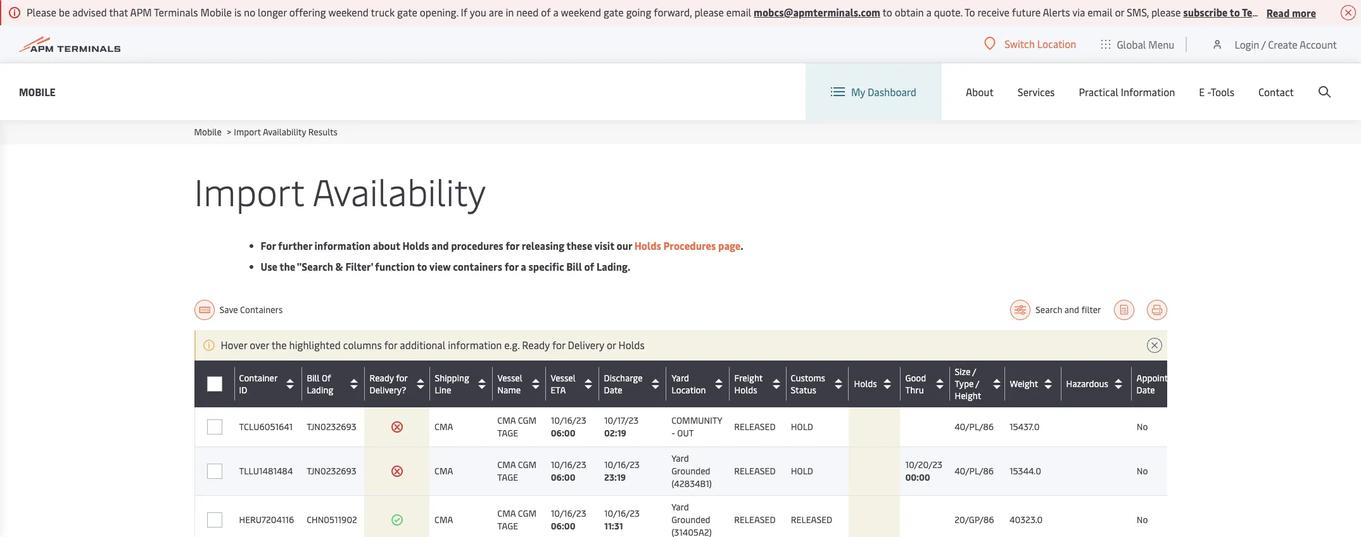 Task type: locate. For each thing, give the bounding box(es) containing it.
longer
[[258, 5, 287, 19]]

1 vertical spatial not ready image
[[391, 466, 403, 478]]

10/16/23 left 10/16/23 23:19
[[551, 459, 586, 471]]

hold
[[791, 421, 813, 433], [791, 466, 813, 478]]

availability
[[263, 126, 306, 138], [312, 166, 486, 216]]

10/16/23 06:00 for 02:19
[[551, 415, 586, 440]]

chn0511902
[[307, 514, 357, 526]]

0 horizontal spatial information
[[315, 239, 371, 253]]

gate left going
[[604, 5, 624, 19]]

2 06:00 from the top
[[551, 472, 575, 484]]

vessel name button
[[497, 372, 543, 396], [497, 372, 542, 396]]

alerts left via
[[1043, 5, 1070, 19]]

cma cgm tage for 11:31
[[497, 508, 536, 533]]

-
[[1207, 85, 1211, 99], [671, 428, 675, 440]]

practical information button
[[1079, 63, 1175, 120]]

2 vertical spatial tage
[[497, 521, 518, 533]]

shipping line
[[435, 372, 469, 396], [435, 372, 469, 396]]

- right e
[[1207, 85, 1211, 99]]

2 horizontal spatial to
[[1230, 5, 1240, 19]]

06:00
[[551, 428, 575, 440], [551, 472, 575, 484], [551, 521, 575, 533]]

3 tage from the top
[[497, 521, 518, 533]]

appointment date button
[[1137, 372, 1207, 396], [1137, 372, 1207, 396]]

released for community - out
[[734, 421, 776, 433]]

the right over
[[271, 338, 287, 352]]

3 cgm from the top
[[518, 508, 536, 520]]

- inside community - out
[[671, 428, 675, 440]]

grounded
[[671, 466, 710, 478], [671, 514, 710, 526]]

more
[[1292, 5, 1316, 19]]

1 tage from the top
[[497, 428, 518, 440]]

0 horizontal spatial and
[[432, 239, 449, 253]]

please right the forward,
[[694, 5, 724, 19]]

3 cma cgm tage from the top
[[497, 508, 536, 533]]

1 vertical spatial no
[[1137, 466, 1148, 478]]

to left obtain in the top right of the page
[[883, 5, 892, 19]]

date
[[604, 384, 623, 396], [1137, 384, 1155, 396], [604, 384, 622, 396], [1137, 384, 1155, 396]]

0 horizontal spatial mobile link
[[19, 84, 56, 100]]

tage for 10/16/23 11:31
[[497, 521, 518, 533]]

10/16/23 23:19
[[604, 459, 640, 484]]

1 horizontal spatial mobile link
[[194, 126, 222, 138]]

search
[[1036, 304, 1062, 316]]

0 horizontal spatial weekend
[[328, 5, 369, 19]]

1 vertical spatial 06:00
[[551, 472, 575, 484]]

for
[[506, 239, 519, 253], [505, 260, 519, 274], [384, 338, 397, 352], [552, 338, 565, 352], [396, 372, 407, 384], [396, 372, 407, 384]]

a right obtain in the top right of the page
[[926, 5, 932, 19]]

1 vertical spatial availability
[[312, 166, 486, 216]]

1 alerts from the left
[[1043, 5, 1070, 19]]

1 weekend from the left
[[328, 5, 369, 19]]

2 vertical spatial cgm
[[518, 508, 536, 520]]

grounded up (42834b1)
[[671, 466, 710, 478]]

apm
[[130, 5, 152, 19]]

1 cgm from the top
[[518, 415, 536, 427]]

bill of lading
[[307, 372, 333, 396], [307, 372, 333, 396]]

height
[[955, 390, 981, 402], [955, 390, 981, 402]]

2 alerts from the left
[[1285, 5, 1314, 19]]

import availability
[[194, 166, 486, 216]]

06:00 left 11:31
[[551, 521, 575, 533]]

10/20/23
[[905, 459, 942, 471]]

status
[[791, 384, 817, 396], [791, 384, 816, 396]]

or right delivery
[[607, 338, 616, 352]]

40/pl/86 left 15437.0
[[955, 421, 994, 433]]

information
[[315, 239, 371, 253], [448, 338, 502, 352]]

. up account
[[1314, 5, 1316, 19]]

1 not ready image from the top
[[391, 421, 403, 434]]

2 not ready image from the top
[[391, 466, 403, 478]]

1 vertical spatial the
[[271, 338, 287, 352]]

10/16/23 for 10/17/23 02:19
[[551, 415, 586, 427]]

1 horizontal spatial information
[[448, 338, 502, 352]]

None checkbox
[[206, 377, 222, 392], [207, 377, 222, 392], [207, 420, 222, 435], [207, 464, 222, 479], [206, 377, 222, 392], [207, 377, 222, 392], [207, 420, 222, 435], [207, 464, 222, 479]]

1 vertical spatial of
[[584, 260, 594, 274]]

1 vertical spatial and
[[1064, 304, 1079, 316]]

ready
[[522, 338, 550, 352], [369, 372, 394, 384], [370, 372, 394, 384]]

availability up about
[[312, 166, 486, 216]]

2 grounded from the top
[[671, 514, 710, 526]]

10/16/23 06:00 left "23:19" on the bottom left of page
[[551, 459, 586, 484]]

None checkbox
[[207, 513, 222, 528]]

read more
[[1267, 5, 1316, 19]]

2 no from the top
[[1137, 466, 1148, 478]]

weekend
[[328, 5, 369, 19], [561, 5, 601, 19]]

of down these
[[584, 260, 594, 274]]

container id button
[[239, 372, 298, 396], [239, 372, 299, 396]]

1 grounded from the top
[[671, 466, 710, 478]]

3 10/16/23 06:00 from the top
[[551, 508, 586, 533]]

advised
[[72, 5, 107, 19]]

0 vertical spatial 10/16/23 06:00
[[551, 415, 586, 440]]

1 vertical spatial -
[[671, 428, 675, 440]]

of
[[321, 372, 331, 384], [322, 372, 331, 384]]

06:00 left 02:19
[[551, 428, 575, 440]]

0 vertical spatial not ready image
[[391, 421, 403, 434]]

06:00 for 10/17/23 02:19
[[551, 428, 575, 440]]

40/pl/86 for 15437.0
[[955, 421, 994, 433]]

1 vertical spatial 10/16/23 06:00
[[551, 459, 586, 484]]

2 cma cgm tage from the top
[[497, 459, 536, 484]]

2 vertical spatial 06:00
[[551, 521, 575, 533]]

11:31
[[604, 521, 623, 533]]

discharge date
[[604, 372, 643, 396], [604, 372, 643, 396]]

2 40/pl/86 from the top
[[955, 466, 994, 478]]

container
[[239, 372, 277, 384], [239, 372, 277, 384]]

weekend right need
[[561, 5, 601, 19]]

alerts up login / create account in the top right of the page
[[1285, 5, 1314, 19]]

import right >
[[234, 126, 261, 138]]

hold for yard grounded (42834b1)
[[791, 466, 813, 478]]

0 vertical spatial import
[[234, 126, 261, 138]]

10/16/23 up "23:19" on the bottom left of page
[[604, 459, 640, 471]]

1 tjn0232693 from the top
[[307, 421, 356, 433]]

hazardous
[[1066, 378, 1108, 390], [1066, 378, 1108, 390]]

10/16/23 06:00 left 11:31
[[551, 508, 586, 533]]

1 no from the top
[[1137, 421, 1148, 433]]

06:00 for 10/16/23 23:19
[[551, 472, 575, 484]]

- for out
[[671, 428, 675, 440]]

1 vertical spatial grounded
[[671, 514, 710, 526]]

3 no from the top
[[1137, 514, 1148, 526]]

a left specific
[[521, 260, 526, 274]]

10/16/23 06:00 for 11:31
[[551, 508, 586, 533]]

10/16/23 for 10/16/23 11:31
[[551, 508, 586, 520]]

1 vertical spatial tage
[[497, 472, 518, 484]]

2 vertical spatial no
[[1137, 514, 1148, 526]]

please right sms,
[[1151, 5, 1181, 19]]

1 cma cgm tage from the top
[[497, 415, 536, 440]]

0 horizontal spatial email
[[726, 5, 751, 19]]

cma
[[497, 415, 516, 427], [435, 421, 453, 433], [497, 459, 516, 471], [435, 466, 453, 478], [497, 508, 516, 520], [435, 514, 453, 526]]

delivery?
[[369, 384, 406, 396], [370, 384, 406, 396]]

tjn0232693 for tclu6051641
[[307, 421, 356, 433]]

0 vertical spatial -
[[1207, 85, 1211, 99]]

. right procedures
[[741, 239, 743, 253]]

vessel eta button
[[551, 372, 596, 396], [551, 372, 596, 396]]

of right need
[[541, 5, 551, 19]]

1 gate from the left
[[397, 5, 417, 19]]

or left sms,
[[1115, 5, 1124, 19]]

2 hold from the top
[[791, 466, 813, 478]]

10/16/23 left 10/16/23 11:31
[[551, 508, 586, 520]]

a right need
[[553, 5, 558, 19]]

grounded inside yard grounded (42834b1)
[[671, 466, 710, 478]]

size / type / height button
[[955, 366, 1001, 402], [955, 366, 1002, 402]]

1 10/16/23 06:00 from the top
[[551, 415, 586, 440]]

grounded up "(31405a2)"
[[671, 514, 710, 526]]

1 horizontal spatial or
[[1115, 5, 1124, 19]]

0 vertical spatial grounded
[[671, 466, 710, 478]]

the right use
[[280, 260, 295, 274]]

1 vertical spatial 40/pl/86
[[955, 466, 994, 478]]

10/16/23 06:00 left 02:19
[[551, 415, 586, 440]]

yard
[[671, 372, 689, 384], [672, 372, 689, 384], [671, 453, 689, 465], [671, 502, 689, 514]]

23:19
[[604, 472, 626, 484]]

hover
[[221, 338, 247, 352]]

alerts
[[1043, 5, 1070, 19], [1285, 5, 1314, 19]]

grounded inside yard grounded (31405a2)
[[671, 514, 710, 526]]

gate right truck
[[397, 5, 417, 19]]

mobile
[[200, 5, 232, 19], [19, 85, 56, 98], [194, 126, 222, 138]]

2 vertical spatial mobile
[[194, 126, 222, 138]]

0 vertical spatial cma cgm tage
[[497, 415, 536, 440]]

0 horizontal spatial gate
[[397, 5, 417, 19]]

thru
[[905, 384, 924, 396], [905, 384, 924, 396]]

0 vertical spatial 40/pl/86
[[955, 421, 994, 433]]

0 horizontal spatial alerts
[[1043, 5, 1070, 19]]

0 horizontal spatial -
[[671, 428, 675, 440]]

to left view
[[417, 260, 427, 274]]

10/16/23
[[551, 415, 586, 427], [551, 459, 586, 471], [604, 459, 640, 471], [551, 508, 586, 520], [604, 508, 640, 520]]

weekend left truck
[[328, 5, 369, 19]]

1 horizontal spatial alerts
[[1285, 5, 1314, 19]]

1 hold from the top
[[791, 421, 813, 433]]

1 vertical spatial information
[[448, 338, 502, 352]]

vessel
[[497, 372, 522, 384], [551, 372, 576, 384], [497, 372, 522, 384], [551, 372, 576, 384]]

0 vertical spatial 06:00
[[551, 428, 575, 440]]

40/pl/86 up 20/gp/86
[[955, 466, 994, 478]]

no for 15437.0
[[1137, 421, 1148, 433]]

freight
[[734, 372, 762, 384], [734, 372, 763, 384]]

services
[[1018, 85, 1055, 99]]

1 horizontal spatial please
[[1151, 5, 1181, 19]]

import up for
[[194, 166, 304, 216]]

1 vertical spatial mobile
[[19, 85, 56, 98]]

0 vertical spatial hold
[[791, 421, 813, 433]]

1 40/pl/86 from the top
[[955, 421, 994, 433]]

0 vertical spatial and
[[432, 239, 449, 253]]

0 horizontal spatial please
[[694, 5, 724, 19]]

appointment date
[[1137, 372, 1189, 396], [1137, 372, 1189, 396]]

2 vertical spatial 10/16/23 06:00
[[551, 508, 586, 533]]

bill
[[566, 260, 582, 274], [307, 372, 319, 384], [307, 372, 320, 384]]

0 vertical spatial of
[[541, 5, 551, 19]]

06:00 left "23:19" on the bottom left of page
[[551, 472, 575, 484]]

yard location
[[671, 372, 706, 396], [672, 372, 706, 396]]

save containers button
[[194, 300, 291, 320]]

mobile > import availability results
[[194, 126, 338, 138]]

- left out
[[671, 428, 675, 440]]

1 horizontal spatial of
[[584, 260, 594, 274]]

0 horizontal spatial to
[[417, 260, 427, 274]]

2 10/16/23 06:00 from the top
[[551, 459, 586, 484]]

filter'
[[345, 260, 373, 274]]

released for yard grounded (42834b1)
[[734, 466, 776, 478]]

0 horizontal spatial .
[[741, 239, 743, 253]]

to left terminal on the right top of page
[[1230, 5, 1240, 19]]

the
[[280, 260, 295, 274], [271, 338, 287, 352]]

not ready image for tclu6051641
[[391, 421, 403, 434]]

1 horizontal spatial gate
[[604, 5, 624, 19]]

1 vertical spatial cgm
[[518, 459, 536, 471]]

3 06:00 from the top
[[551, 521, 575, 533]]

0 horizontal spatial or
[[607, 338, 616, 352]]

over
[[250, 338, 269, 352]]

need
[[516, 5, 539, 19]]

import
[[234, 126, 261, 138], [194, 166, 304, 216]]

not ready image
[[391, 421, 403, 434], [391, 466, 403, 478]]

1 vertical spatial cma cgm tage
[[497, 459, 536, 484]]

delivery
[[568, 338, 604, 352]]

- inside dropdown button
[[1207, 85, 1211, 99]]

1 horizontal spatial email
[[1088, 5, 1113, 19]]

email
[[726, 5, 751, 19], [1088, 5, 1113, 19]]

0 vertical spatial cgm
[[518, 415, 536, 427]]

close alert image
[[1341, 5, 1356, 20]]

0 vertical spatial tage
[[497, 428, 518, 440]]

additional
[[400, 338, 445, 352]]

2 tjn0232693 from the top
[[307, 466, 356, 478]]

services button
[[1018, 63, 1055, 120]]

1 vertical spatial mobile link
[[194, 126, 222, 138]]

0 vertical spatial .
[[1314, 5, 1316, 19]]

lading
[[307, 384, 333, 396], [307, 384, 333, 396]]

1 horizontal spatial -
[[1207, 85, 1211, 99]]

and up view
[[432, 239, 449, 253]]

2 please from the left
[[1151, 5, 1181, 19]]

1 06:00 from the top
[[551, 428, 575, 440]]

future
[[1012, 5, 1041, 19]]

1 vertical spatial hold
[[791, 466, 813, 478]]

gate
[[397, 5, 417, 19], [604, 5, 624, 19]]

1 horizontal spatial a
[[553, 5, 558, 19]]

1 vertical spatial tjn0232693
[[307, 466, 356, 478]]

container id
[[239, 372, 277, 396], [239, 372, 277, 396]]

filter
[[1081, 304, 1101, 316]]

yard grounded (31405a2)
[[671, 502, 712, 538]]

availability left results
[[263, 126, 306, 138]]

1 horizontal spatial .
[[1314, 5, 1316, 19]]

2 tage from the top
[[497, 472, 518, 484]]

0 vertical spatial availability
[[263, 126, 306, 138]]

1 horizontal spatial weekend
[[561, 5, 601, 19]]

close image
[[1147, 338, 1162, 353]]

0 vertical spatial tjn0232693
[[307, 421, 356, 433]]

tage for 10/16/23 23:19
[[497, 472, 518, 484]]

and left filter
[[1064, 304, 1079, 316]]

are
[[489, 5, 503, 19]]

0 vertical spatial no
[[1137, 421, 1148, 433]]

freight holds button
[[734, 372, 783, 396], [734, 372, 783, 396]]

information left e.g.
[[448, 338, 502, 352]]

10/16/23 left 10/17/23
[[551, 415, 586, 427]]

2 vertical spatial cma cgm tage
[[497, 508, 536, 533]]

ready for delivery?
[[369, 372, 407, 396], [370, 372, 407, 396]]

1 horizontal spatial and
[[1064, 304, 1079, 316]]

released
[[734, 421, 776, 433], [734, 466, 776, 478], [734, 514, 776, 526], [791, 514, 832, 526]]

and
[[432, 239, 449, 253], [1064, 304, 1079, 316]]

read more button
[[1267, 4, 1316, 20]]

0 horizontal spatial of
[[541, 5, 551, 19]]

20/gp/86
[[955, 514, 994, 526]]

information up "&" at the left
[[315, 239, 371, 253]]

1 vertical spatial .
[[741, 239, 743, 253]]

of
[[541, 5, 551, 19], [584, 260, 594, 274]]

2 cgm from the top
[[518, 459, 536, 471]]

- for tools
[[1207, 85, 1211, 99]]

0 horizontal spatial availability
[[263, 126, 306, 138]]



Task type: describe. For each thing, give the bounding box(es) containing it.
(42834b1)
[[671, 478, 712, 490]]

1 horizontal spatial to
[[883, 5, 892, 19]]

cgm for 10/16/23 23:19
[[518, 459, 536, 471]]

0 horizontal spatial a
[[521, 260, 526, 274]]

be
[[59, 5, 70, 19]]

my dashboard button
[[831, 63, 916, 120]]

procedures
[[451, 239, 503, 253]]

search and filter button
[[1010, 300, 1101, 320]]

10/17/23
[[604, 415, 639, 427]]

tjn0232693 for tllu1481484
[[307, 466, 356, 478]]

cma cgm tage for 23:19
[[497, 459, 536, 484]]

10/17/23 02:19
[[604, 415, 639, 440]]

2 email from the left
[[1088, 5, 1113, 19]]

mobcs@apmterminals.com
[[754, 5, 880, 19]]

switch location
[[1005, 37, 1076, 51]]

grounded for (31405a2)
[[671, 514, 710, 526]]

columns
[[343, 338, 382, 352]]

e -tools button
[[1199, 63, 1234, 120]]

06:00 for 10/16/23 11:31
[[551, 521, 575, 533]]

grounded for (42834b1)
[[671, 466, 710, 478]]

search and filter
[[1036, 304, 1101, 316]]

mobile for mobile > import availability results
[[194, 126, 222, 138]]

15344.0
[[1010, 466, 1041, 478]]

mobcs@apmterminals.com link
[[754, 5, 880, 19]]

containers
[[453, 260, 502, 274]]

0 vertical spatial mobile link
[[19, 84, 56, 100]]

my dashboard
[[851, 85, 916, 99]]

out
[[677, 428, 694, 440]]

not ready image for tllu1481484
[[391, 466, 403, 478]]

use
[[261, 260, 277, 274]]

1 vertical spatial or
[[607, 338, 616, 352]]

10/16/23 up 11:31
[[604, 508, 640, 520]]

>
[[227, 126, 231, 138]]

offering
[[289, 5, 326, 19]]

subscribe
[[1183, 5, 1228, 19]]

40/pl/86 for 15344.0
[[955, 466, 994, 478]]

view
[[429, 260, 451, 274]]

account
[[1300, 37, 1337, 51]]

tage for 10/17/23 02:19
[[497, 428, 518, 440]]

truck
[[371, 5, 395, 19]]

tllu1481484
[[239, 466, 293, 478]]

is
[[234, 5, 241, 19]]

&
[[335, 260, 343, 274]]

terminal
[[1242, 5, 1283, 19]]

login / create account
[[1235, 37, 1337, 51]]

0 vertical spatial or
[[1115, 5, 1124, 19]]

0 vertical spatial information
[[315, 239, 371, 253]]

containers
[[240, 304, 283, 316]]

cgm for 10/17/23 02:19
[[518, 415, 536, 427]]

2 horizontal spatial a
[[926, 5, 932, 19]]

in
[[506, 5, 514, 19]]

hold for community - out
[[791, 421, 813, 433]]

no for 15344.0
[[1137, 466, 1148, 478]]

e
[[1199, 85, 1205, 99]]

0 vertical spatial the
[[280, 260, 295, 274]]

00:00
[[905, 472, 930, 484]]

switch
[[1005, 37, 1035, 51]]

cgm for 10/16/23 11:31
[[518, 508, 536, 520]]

and inside button
[[1064, 304, 1079, 316]]

releasing
[[522, 239, 564, 253]]

procedures
[[663, 239, 716, 253]]

(31405a2)
[[671, 527, 712, 538]]

yard grounded (42834b1)
[[671, 453, 712, 490]]

10/16/23 11:31
[[604, 508, 640, 533]]

save
[[219, 304, 238, 316]]

2 gate from the left
[[604, 5, 624, 19]]

my
[[851, 85, 865, 99]]

login / create account link
[[1211, 25, 1337, 63]]

our
[[617, 239, 632, 253]]

receive
[[978, 5, 1010, 19]]

e.g.
[[504, 338, 520, 352]]

quote. to
[[934, 5, 975, 19]]

tools
[[1211, 85, 1234, 99]]

contact button
[[1258, 63, 1294, 120]]

1 email from the left
[[726, 5, 751, 19]]

2 weekend from the left
[[561, 5, 601, 19]]

about
[[966, 85, 994, 99]]

1 vertical spatial import
[[194, 166, 304, 216]]

0 vertical spatial mobile
[[200, 5, 232, 19]]

please be advised that apm terminals mobile is no longer offering weekend truck gate opening. if you are in need of a weekend gate going forward, please email mobcs@apmterminals.com to obtain a quote. to receive future alerts via email or sms, please subscribe to terminal alerts .
[[27, 5, 1316, 19]]

obtain
[[895, 5, 924, 19]]

read
[[1267, 5, 1290, 19]]

function
[[375, 260, 415, 274]]

save containers
[[219, 304, 291, 316]]

yard inside yard grounded (31405a2)
[[671, 502, 689, 514]]

for
[[261, 239, 276, 253]]

ready image
[[391, 514, 403, 527]]

global
[[1117, 37, 1146, 51]]

yard inside yard grounded (42834b1)
[[671, 453, 689, 465]]

no
[[244, 5, 255, 19]]

10/20/23 00:00
[[905, 459, 942, 484]]

you
[[470, 5, 486, 19]]

10/16/23 06:00 for 23:19
[[551, 459, 586, 484]]

results
[[308, 126, 338, 138]]

about
[[373, 239, 400, 253]]

cma cgm tage for 02:19
[[497, 415, 536, 440]]

global menu
[[1117, 37, 1175, 51]]

lading.
[[597, 260, 630, 274]]

use the ''search & filter' function to view containers for a specific bill of lading.
[[261, 260, 630, 274]]

login
[[1235, 37, 1259, 51]]

via
[[1072, 5, 1085, 19]]

forward,
[[654, 5, 692, 19]]

/ inside login / create account link
[[1262, 37, 1266, 51]]

sms,
[[1127, 5, 1149, 19]]

02:19
[[604, 428, 626, 440]]

''search
[[297, 260, 333, 274]]

heru7204116
[[239, 514, 294, 526]]

if
[[461, 5, 468, 19]]

e -tools
[[1199, 85, 1234, 99]]

10/16/23 for 10/16/23 23:19
[[551, 459, 586, 471]]

no for 40323.0
[[1137, 514, 1148, 526]]

further
[[278, 239, 312, 253]]

practical
[[1079, 85, 1118, 99]]

global menu button
[[1089, 25, 1187, 63]]

released for yard grounded (31405a2)
[[734, 514, 776, 526]]

hover over the highlighted columns for additional information e.g. ready for delivery or holds
[[221, 338, 645, 352]]

switch location button
[[984, 37, 1076, 51]]

please
[[27, 5, 56, 19]]

that
[[109, 5, 128, 19]]

contact
[[1258, 85, 1294, 99]]

opening.
[[420, 5, 458, 19]]

1 horizontal spatial availability
[[312, 166, 486, 216]]

1 please from the left
[[694, 5, 724, 19]]

visit
[[594, 239, 614, 253]]

terminals
[[154, 5, 198, 19]]

specific
[[528, 260, 564, 274]]

mobile for mobile
[[19, 85, 56, 98]]



Task type: vqa. For each thing, say whether or not it's contained in the screenshot.
"more" inside the Read more
no



